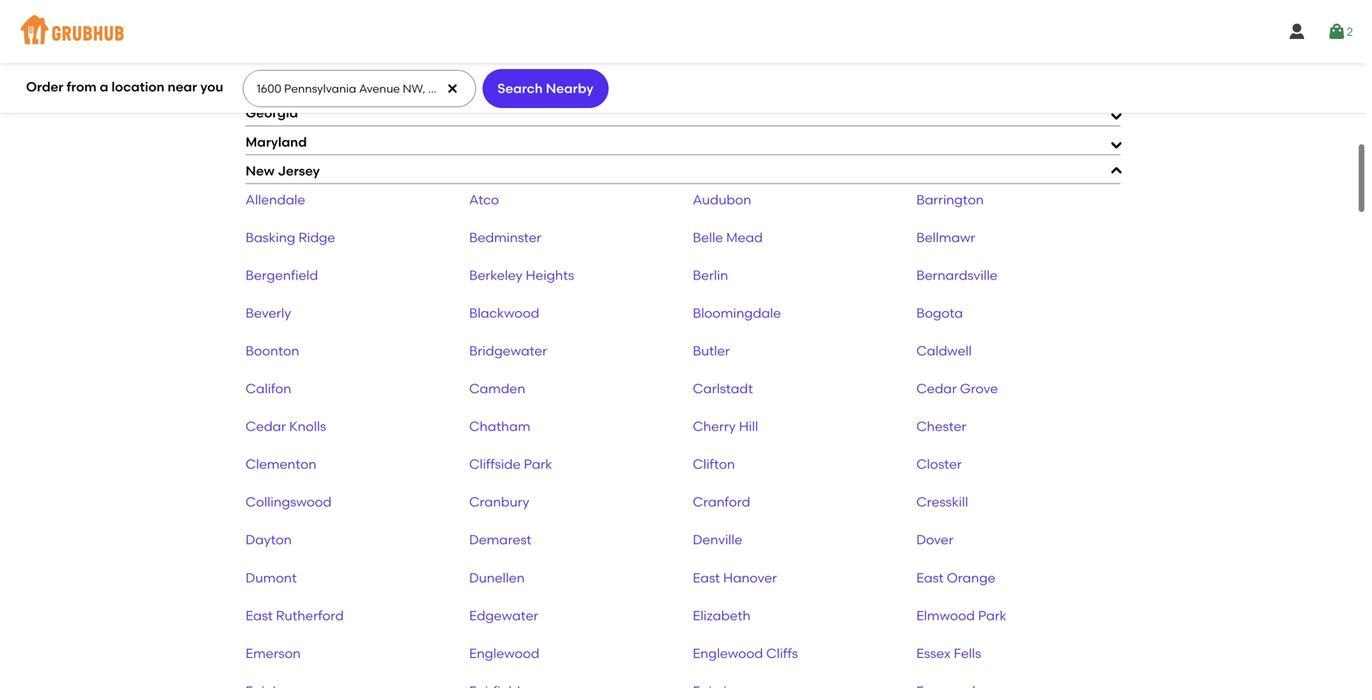 Task type: vqa. For each thing, say whether or not it's contained in the screenshot.
Bernardsville link in the top of the page
yes



Task type: describe. For each thing, give the bounding box(es) containing it.
clementon link
[[246, 457, 317, 473]]

east rutherford
[[246, 608, 344, 624]]

orange
[[947, 570, 996, 586]]

grove
[[960, 381, 998, 397]]

district
[[246, 76, 292, 92]]

nearby
[[546, 80, 594, 96]]

you
[[200, 79, 223, 95]]

park for elmwood park
[[978, 608, 1007, 624]]

east rutherford link
[[246, 608, 344, 624]]

atco link
[[469, 192, 499, 208]]

essex fells link
[[917, 646, 981, 662]]

beverly
[[246, 305, 291, 321]]

bogota
[[917, 305, 963, 321]]

basking
[[246, 230, 295, 246]]

dunellen
[[469, 570, 525, 586]]

cherry
[[693, 419, 736, 435]]

englewood for englewood link at the bottom left of page
[[469, 646, 540, 662]]

cranbury link
[[469, 495, 530, 511]]

connecticut
[[246, 47, 326, 63]]

east for east orange
[[917, 570, 944, 586]]

cranbury
[[469, 495, 530, 511]]

bedminster
[[469, 230, 542, 246]]

cliffside park
[[469, 457, 552, 473]]

1 vertical spatial svg image
[[446, 82, 459, 95]]

barrington
[[917, 192, 984, 208]]

berlin link
[[693, 268, 728, 283]]

califon
[[246, 381, 291, 397]]

chester
[[917, 419, 967, 435]]

caldwell link
[[917, 343, 972, 359]]

east for east rutherford
[[246, 608, 273, 624]]

columbia
[[311, 76, 374, 92]]

basking ridge link
[[246, 230, 335, 246]]

camden link
[[469, 381, 525, 397]]

cranford
[[693, 495, 751, 511]]

camden
[[469, 381, 525, 397]]

cedar for cedar grove
[[917, 381, 957, 397]]

berkeley heights
[[469, 268, 574, 283]]

denville link
[[693, 532, 743, 548]]

dover
[[917, 532, 954, 548]]

barrington link
[[917, 192, 984, 208]]

belle mead link
[[693, 230, 763, 246]]

edgewater
[[469, 608, 538, 624]]

east for east hanover
[[693, 570, 720, 586]]

butler link
[[693, 343, 730, 359]]

location
[[112, 79, 165, 95]]

demarest link
[[469, 532, 532, 548]]

demarest
[[469, 532, 532, 548]]

bellmawr
[[917, 230, 976, 246]]

blackwood
[[469, 305, 539, 321]]

maryland
[[246, 134, 307, 150]]

berkeley
[[469, 268, 523, 283]]

Search Address search field
[[243, 71, 474, 107]]

hill
[[739, 419, 758, 435]]

cherry hill
[[693, 419, 758, 435]]

from
[[67, 79, 97, 95]]

chester link
[[917, 419, 967, 435]]

order from a location near you
[[26, 79, 223, 95]]

audubon link
[[693, 192, 751, 208]]

berlin
[[693, 268, 728, 283]]

new jersey
[[246, 163, 320, 179]]

mead
[[726, 230, 763, 246]]

beverly link
[[246, 305, 291, 321]]

allendale link
[[246, 192, 305, 208]]

cedar knolls link
[[246, 419, 326, 435]]

englewood cliffs link
[[693, 646, 798, 662]]

cedar grove link
[[917, 381, 998, 397]]

englewood link
[[469, 646, 540, 662]]

heights
[[526, 268, 574, 283]]

cliffside
[[469, 457, 521, 473]]

clementon
[[246, 457, 317, 473]]

svg image inside 2 button
[[1328, 22, 1347, 41]]

hanover
[[723, 570, 777, 586]]

belle
[[693, 230, 723, 246]]

elizabeth
[[693, 608, 751, 624]]

chatham link
[[469, 419, 531, 435]]

bellmawr link
[[917, 230, 976, 246]]

bergenfield
[[246, 268, 318, 283]]

basking ridge
[[246, 230, 335, 246]]

dumont
[[246, 570, 297, 586]]

rutherford
[[276, 608, 344, 624]]



Task type: locate. For each thing, give the bounding box(es) containing it.
1 vertical spatial tab
[[246, 17, 1121, 40]]

0 vertical spatial park
[[524, 457, 552, 473]]

elmwood park
[[917, 608, 1007, 624]]

englewood
[[469, 646, 540, 662], [693, 646, 763, 662]]

dover link
[[917, 532, 954, 548]]

dunellen link
[[469, 570, 525, 586]]

belle mead
[[693, 230, 763, 246]]

park right the cliffside
[[524, 457, 552, 473]]

butler
[[693, 343, 730, 359]]

englewood for englewood cliffs
[[693, 646, 763, 662]]

cresskill
[[917, 495, 968, 511]]

collingswood
[[246, 495, 332, 511]]

englewood down edgewater
[[469, 646, 540, 662]]

emerson link
[[246, 646, 301, 662]]

1 vertical spatial cedar
[[246, 419, 286, 435]]

0 horizontal spatial svg image
[[446, 82, 459, 95]]

1 horizontal spatial east
[[693, 570, 720, 586]]

park for cliffside park
[[524, 457, 552, 473]]

0 horizontal spatial cedar
[[246, 419, 286, 435]]

boonton
[[246, 343, 299, 359]]

edgewater link
[[469, 608, 538, 624]]

0 vertical spatial svg image
[[1328, 22, 1347, 41]]

cedar up chester link
[[917, 381, 957, 397]]

1 horizontal spatial svg image
[[1328, 22, 1347, 41]]

englewood down elizabeth
[[693, 646, 763, 662]]

bernardsville
[[917, 268, 998, 283]]

clifton
[[693, 457, 735, 473]]

allendale
[[246, 192, 305, 208]]

bogota link
[[917, 305, 963, 321]]

new
[[246, 163, 275, 179]]

bridgewater link
[[469, 343, 547, 359]]

district of columbia
[[246, 76, 374, 92]]

1 englewood from the left
[[469, 646, 540, 662]]

blackwood link
[[469, 305, 539, 321]]

a
[[100, 79, 108, 95]]

dumont link
[[246, 570, 297, 586]]

2 englewood from the left
[[693, 646, 763, 662]]

east down denville
[[693, 570, 720, 586]]

knolls
[[289, 419, 326, 435]]

cliffside park link
[[469, 457, 552, 473]]

1 horizontal spatial cedar
[[917, 381, 957, 397]]

east hanover
[[693, 570, 777, 586]]

2 horizontal spatial east
[[917, 570, 944, 586]]

bridgewater
[[469, 343, 547, 359]]

0 horizontal spatial east
[[246, 608, 273, 624]]

east orange
[[917, 570, 996, 586]]

1 horizontal spatial park
[[978, 608, 1007, 624]]

svg image
[[1328, 22, 1347, 41], [446, 82, 459, 95]]

main navigation navigation
[[0, 0, 1366, 63]]

cedar for cedar knolls
[[246, 419, 286, 435]]

search nearby button
[[483, 69, 609, 108]]

essex
[[917, 646, 951, 662]]

tab
[[246, 0, 1121, 11], [246, 17, 1121, 40]]

englewood cliffs
[[693, 646, 798, 662]]

cresskill link
[[917, 495, 968, 511]]

chatham
[[469, 419, 531, 435]]

1 tab from the top
[[246, 0, 1121, 11]]

cliffs
[[766, 646, 798, 662]]

0 vertical spatial tab
[[246, 0, 1121, 11]]

collingswood link
[[246, 495, 332, 511]]

fells
[[954, 646, 981, 662]]

east orange link
[[917, 570, 996, 586]]

elizabeth link
[[693, 608, 751, 624]]

dayton
[[246, 532, 292, 548]]

cherry hill link
[[693, 419, 758, 435]]

califon link
[[246, 381, 291, 397]]

bergenfield link
[[246, 268, 318, 283]]

georgia
[[246, 105, 298, 121]]

0 horizontal spatial englewood
[[469, 646, 540, 662]]

of
[[295, 76, 308, 92]]

closter link
[[917, 457, 962, 473]]

order
[[26, 79, 63, 95]]

bloomingdale link
[[693, 305, 781, 321]]

dayton link
[[246, 532, 292, 548]]

2 button
[[1328, 17, 1353, 46]]

0 horizontal spatial park
[[524, 457, 552, 473]]

svg image left "search"
[[446, 82, 459, 95]]

0 vertical spatial cedar
[[917, 381, 957, 397]]

bernardsville link
[[917, 268, 998, 283]]

closter
[[917, 457, 962, 473]]

emerson
[[246, 646, 301, 662]]

cranford link
[[693, 495, 751, 511]]

essex fells
[[917, 646, 981, 662]]

cedar down the califon
[[246, 419, 286, 435]]

east down dumont
[[246, 608, 273, 624]]

clifton link
[[693, 457, 735, 473]]

east down dover
[[917, 570, 944, 586]]

2 tab from the top
[[246, 17, 1121, 40]]

carlstadt
[[693, 381, 753, 397]]

1 horizontal spatial englewood
[[693, 646, 763, 662]]

svg image
[[1288, 22, 1307, 41]]

atco
[[469, 192, 499, 208]]

denville
[[693, 532, 743, 548]]

search
[[498, 80, 543, 96]]

svg image right svg image
[[1328, 22, 1347, 41]]

elmwood
[[917, 608, 975, 624]]

cedar
[[917, 381, 957, 397], [246, 419, 286, 435]]

bedminster link
[[469, 230, 542, 246]]

park down orange
[[978, 608, 1007, 624]]

carlstadt link
[[693, 381, 753, 397]]

1 vertical spatial park
[[978, 608, 1007, 624]]

near
[[168, 79, 197, 95]]

2
[[1347, 25, 1353, 39]]

east hanover link
[[693, 570, 777, 586]]



